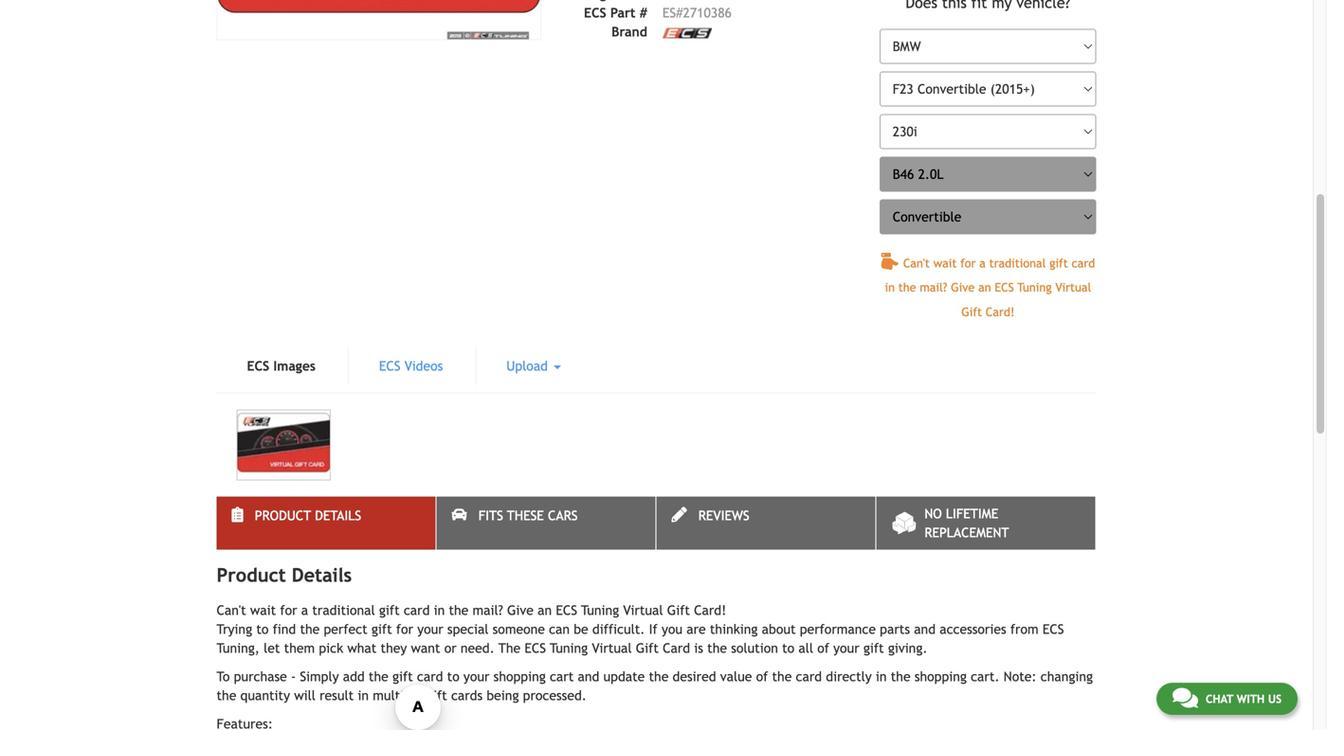 Task type: vqa. For each thing, say whether or not it's contained in the screenshot.
bottom Tuning
yes



Task type: locate. For each thing, give the bounding box(es) containing it.
value
[[720, 670, 752, 685]]

note:
[[1004, 670, 1037, 685]]

gift
[[962, 305, 982, 319], [667, 603, 690, 619], [636, 641, 659, 657]]

to up let
[[256, 622, 269, 638]]

can't right thumbs up image in the right of the page
[[903, 256, 930, 271]]

0 vertical spatial details
[[315, 509, 361, 524]]

1 vertical spatial and
[[578, 670, 599, 685]]

reviews link
[[657, 497, 876, 550]]

of inside the trying to find the perfect gift for your special someone can be difficult. if you are thinking about performance parts and accessories from ecs tuning, let them pick what they want or need. the ecs tuning virtual gift card is the solution to all of your gift giving.
[[817, 641, 829, 657]]

traditional
[[989, 256, 1046, 271], [312, 603, 375, 619]]

of right all
[[817, 641, 829, 657]]

0 vertical spatial and
[[914, 622, 936, 638]]

processed.
[[523, 689, 587, 704]]

perfect
[[324, 622, 368, 638]]

ecs videos link
[[349, 347, 473, 385]]

your up cards
[[464, 670, 490, 685]]

will
[[294, 689, 316, 704]]

an
[[978, 281, 991, 295], [538, 603, 552, 619]]

1 horizontal spatial can't
[[903, 256, 930, 271]]

1 horizontal spatial a
[[980, 256, 986, 271]]

1 vertical spatial to
[[782, 641, 795, 657]]

1 horizontal spatial traditional
[[989, 256, 1046, 271]]

no lifetime replacement
[[925, 507, 1009, 541]]

virtual
[[1055, 281, 1091, 295], [623, 603, 663, 619], [592, 641, 632, 657]]

0 horizontal spatial gift
[[636, 641, 659, 657]]

1 horizontal spatial gift
[[667, 603, 690, 619]]

gift
[[1050, 256, 1068, 271], [379, 603, 400, 619], [372, 622, 392, 638], [864, 641, 884, 657], [392, 670, 413, 685], [427, 689, 447, 704]]

result
[[320, 689, 354, 704]]

2 horizontal spatial for
[[960, 256, 976, 271]]

of right value
[[756, 670, 768, 685]]

about
[[762, 622, 796, 638]]

2 vertical spatial tuning
[[550, 641, 588, 657]]

1 horizontal spatial for
[[396, 622, 413, 638]]

details
[[315, 509, 361, 524], [292, 565, 352, 587]]

shopping
[[494, 670, 546, 685], [915, 670, 967, 685]]

difficult.
[[592, 622, 645, 638]]

multiple
[[373, 689, 423, 704]]

wait
[[934, 256, 957, 271], [250, 603, 276, 619]]

solution
[[731, 641, 778, 657]]

and
[[914, 622, 936, 638], [578, 670, 599, 685]]

can't inside can't wait for a traditional gift card in the mail? give an ecs tuning virtual gift card!
[[903, 256, 930, 271]]

1 horizontal spatial shopping
[[915, 670, 967, 685]]

giving.
[[888, 641, 928, 657]]

product
[[255, 509, 311, 524], [217, 565, 286, 587]]

tuning inside can't wait for a traditional gift card in the mail? give an ecs tuning virtual gift card!
[[1018, 281, 1052, 295]]

card
[[1072, 256, 1095, 271], [404, 603, 430, 619], [417, 670, 443, 685], [796, 670, 822, 685]]

if
[[649, 622, 658, 638]]

1 horizontal spatial of
[[817, 641, 829, 657]]

wait inside can't wait for a traditional gift card in the mail? give an ecs tuning virtual gift card!
[[934, 256, 957, 271]]

a up them
[[301, 603, 308, 619]]

0 horizontal spatial give
[[507, 603, 534, 619]]

for right thumbs up image in the right of the page
[[960, 256, 976, 271]]

1 vertical spatial mail?
[[473, 603, 503, 619]]

your down performance
[[833, 641, 860, 657]]

in right directly
[[876, 670, 887, 685]]

0 vertical spatial can't
[[903, 256, 930, 271]]

chat with us link
[[1156, 684, 1298, 716]]

0 vertical spatial traditional
[[989, 256, 1046, 271]]

0 vertical spatial tuning
[[1018, 281, 1052, 295]]

1 vertical spatial of
[[756, 670, 768, 685]]

product details link
[[217, 497, 436, 550]]

0 horizontal spatial wait
[[250, 603, 276, 619]]

0 vertical spatial es#2710386 - ecsegc -  virtual gift card - the perfect gift for every car enthusiast, available in denominations from $50 to $1000! add to cart to choose the value of the gift card.

call in for assistance when ordering. - ecs gift cards - audi bmw volkswagen mercedes benz mini porsche image
[[217, 0, 541, 40]]

ecs
[[584, 5, 606, 20], [995, 281, 1014, 295], [247, 359, 269, 374], [379, 359, 401, 374], [556, 603, 577, 619], [1043, 622, 1064, 638], [525, 641, 546, 657]]

your inside to purchase - simply add the gift card to your shopping cart and update the desired value of the card directly in the shopping cart. note: changing the quantity will result in multiple gift cards being processed.
[[464, 670, 490, 685]]

to up cards
[[447, 670, 460, 685]]

replacement
[[925, 526, 1009, 541]]

your
[[417, 622, 443, 638], [833, 641, 860, 657], [464, 670, 490, 685]]

need.
[[461, 641, 495, 657]]

1 horizontal spatial wait
[[934, 256, 957, 271]]

cars
[[548, 509, 578, 524]]

all
[[799, 641, 813, 657]]

1 horizontal spatial your
[[464, 670, 490, 685]]

0 vertical spatial a
[[980, 256, 986, 271]]

es#2710386 - ecsegc -  virtual gift card - the perfect gift for every car enthusiast, available in denominations from $50 to $1000! add to cart to choose the value of the gift card.

call in for assistance when ordering. - ecs gift cards - audi bmw volkswagen mercedes benz mini porsche image
[[217, 0, 541, 40], [237, 410, 331, 481]]

0 horizontal spatial to
[[256, 622, 269, 638]]

can
[[549, 622, 570, 638]]

0 horizontal spatial shopping
[[494, 670, 546, 685]]

1 vertical spatial traditional
[[312, 603, 375, 619]]

1 vertical spatial can't wait for a traditional gift card in the mail? give an ecs tuning virtual gift card!
[[217, 603, 726, 619]]

fits these cars
[[478, 509, 578, 524]]

0 vertical spatial for
[[960, 256, 976, 271]]

0 horizontal spatial a
[[301, 603, 308, 619]]

2 vertical spatial to
[[447, 670, 460, 685]]

product inside product details link
[[255, 509, 311, 524]]

can't
[[903, 256, 930, 271], [217, 603, 246, 619]]

cards
[[451, 689, 483, 704]]

mail? inside can't wait for a traditional gift card in the mail? give an ecs tuning virtual gift card!
[[920, 281, 947, 295]]

virtual inside the trying to find the perfect gift for your special someone can be difficult. if you are thinking about performance parts and accessories from ecs tuning, let them pick what they want or need. the ecs tuning virtual gift card is the solution to all of your gift giving.
[[592, 641, 632, 657]]

1 vertical spatial es#2710386 - ecsegc -  virtual gift card - the perfect gift for every car enthusiast, available in denominations from $50 to $1000! add to cart to choose the value of the gift card.

call in for assistance when ordering. - ecs gift cards - audi bmw volkswagen mercedes benz mini porsche image
[[237, 410, 331, 481]]

no lifetime replacement link
[[876, 497, 1095, 550]]

add
[[343, 670, 365, 685]]

1 vertical spatial an
[[538, 603, 552, 619]]

mail?
[[920, 281, 947, 295], [473, 603, 503, 619]]

2 vertical spatial your
[[464, 670, 490, 685]]

ecs videos
[[379, 359, 443, 374]]

0 vertical spatial to
[[256, 622, 269, 638]]

0 horizontal spatial can't
[[217, 603, 246, 619]]

to left all
[[782, 641, 795, 657]]

0 vertical spatial wait
[[934, 256, 957, 271]]

1 horizontal spatial and
[[914, 622, 936, 638]]

tuning
[[1018, 281, 1052, 295], [581, 603, 619, 619], [550, 641, 588, 657]]

thinking
[[710, 622, 758, 638]]

no
[[925, 507, 942, 522]]

what
[[347, 641, 377, 657]]

be
[[574, 622, 588, 638]]

0 vertical spatial gift
[[962, 305, 982, 319]]

and inside the trying to find the perfect gift for your special someone can be difficult. if you are thinking about performance parts and accessories from ecs tuning, let them pick what they want or need. the ecs tuning virtual gift card is the solution to all of your gift giving.
[[914, 622, 936, 638]]

these
[[507, 509, 544, 524]]

0 vertical spatial of
[[817, 641, 829, 657]]

0 vertical spatial product
[[255, 509, 311, 524]]

0 horizontal spatial and
[[578, 670, 599, 685]]

pick
[[319, 641, 343, 657]]

1 horizontal spatial can't wait for a traditional gift card in the mail? give an ecs tuning virtual gift card!
[[885, 256, 1095, 319]]

1 horizontal spatial mail?
[[920, 281, 947, 295]]

or
[[444, 641, 457, 657]]

shopping up being
[[494, 670, 546, 685]]

shopping down giving. on the right bottom of the page
[[915, 670, 967, 685]]

1 vertical spatial card!
[[694, 603, 726, 619]]

for
[[960, 256, 976, 271], [280, 603, 297, 619], [396, 622, 413, 638]]

0 vertical spatial can't wait for a traditional gift card in the mail? give an ecs tuning virtual gift card!
[[885, 256, 1095, 319]]

and right cart
[[578, 670, 599, 685]]

1 vertical spatial a
[[301, 603, 308, 619]]

the
[[899, 281, 916, 295], [449, 603, 469, 619], [300, 622, 320, 638], [707, 641, 727, 657], [369, 670, 388, 685], [649, 670, 669, 685], [772, 670, 792, 685], [891, 670, 911, 685], [217, 689, 236, 704]]

thumbs up image
[[881, 253, 898, 270]]

1 horizontal spatial an
[[978, 281, 991, 295]]

0 horizontal spatial of
[[756, 670, 768, 685]]

1 vertical spatial gift
[[667, 603, 690, 619]]

for up find
[[280, 603, 297, 619]]

0 horizontal spatial traditional
[[312, 603, 375, 619]]

wait up find
[[250, 603, 276, 619]]

2 horizontal spatial to
[[782, 641, 795, 657]]

1 vertical spatial product details
[[217, 565, 352, 587]]

trying to find the perfect gift for your special someone can be difficult. if you are thinking about performance parts and accessories from ecs tuning, let them pick what they want or need. the ecs tuning virtual gift card is the solution to all of your gift giving.
[[217, 622, 1064, 657]]

the inside can't wait for a traditional gift card in the mail? give an ecs tuning virtual gift card!
[[899, 281, 916, 295]]

card!
[[986, 305, 1015, 319], [694, 603, 726, 619]]

of
[[817, 641, 829, 657], [756, 670, 768, 685]]

in
[[885, 281, 895, 295], [434, 603, 445, 619], [876, 670, 887, 685], [358, 689, 369, 704]]

and up giving. on the right bottom of the page
[[914, 622, 936, 638]]

1 vertical spatial virtual
[[623, 603, 663, 619]]

can't wait for a traditional gift card in the mail? give an ecs tuning virtual gift card!
[[885, 256, 1095, 319], [217, 603, 726, 619]]

from
[[1010, 622, 1039, 638]]

in down thumbs up image in the right of the page
[[885, 281, 895, 295]]

want
[[411, 641, 440, 657]]

for inside the trying to find the perfect gift for your special someone can be difficult. if you are thinking about performance parts and accessories from ecs tuning, let them pick what they want or need. the ecs tuning virtual gift card is the solution to all of your gift giving.
[[396, 622, 413, 638]]

0 horizontal spatial your
[[417, 622, 443, 638]]

0 vertical spatial mail?
[[920, 281, 947, 295]]

0 horizontal spatial mail?
[[473, 603, 503, 619]]

0 horizontal spatial for
[[280, 603, 297, 619]]

2 horizontal spatial your
[[833, 641, 860, 657]]

wait right thumbs up image in the right of the page
[[934, 256, 957, 271]]

1 vertical spatial your
[[833, 641, 860, 657]]

parts
[[880, 622, 910, 638]]

0 vertical spatial an
[[978, 281, 991, 295]]

2 vertical spatial gift
[[636, 641, 659, 657]]

1 vertical spatial give
[[507, 603, 534, 619]]

1 horizontal spatial card!
[[986, 305, 1015, 319]]

directly
[[826, 670, 872, 685]]

tuning inside the trying to find the perfect gift for your special someone can be difficult. if you are thinking about performance parts and accessories from ecs tuning, let them pick what they want or need. the ecs tuning virtual gift card is the solution to all of your gift giving.
[[550, 641, 588, 657]]

1 horizontal spatial to
[[447, 670, 460, 685]]

your up want
[[417, 622, 443, 638]]

0 vertical spatial card!
[[986, 305, 1015, 319]]

product details
[[255, 509, 361, 524], [217, 565, 352, 587]]

2 vertical spatial virtual
[[592, 641, 632, 657]]

a right thumbs up image in the right of the page
[[980, 256, 986, 271]]

0 vertical spatial give
[[951, 281, 975, 295]]

videos
[[405, 359, 443, 374]]

2 vertical spatial for
[[396, 622, 413, 638]]

for up they
[[396, 622, 413, 638]]

can't up trying
[[217, 603, 246, 619]]



Task type: describe. For each thing, give the bounding box(es) containing it.
in inside can't wait for a traditional gift card in the mail? give an ecs tuning virtual gift card!
[[885, 281, 895, 295]]

being
[[487, 689, 519, 704]]

changing
[[1041, 670, 1093, 685]]

0 vertical spatial virtual
[[1055, 281, 1091, 295]]

lifetime
[[946, 507, 998, 522]]

2 shopping from the left
[[915, 670, 967, 685]]

accessories
[[940, 622, 1006, 638]]

they
[[381, 641, 407, 657]]

is
[[694, 641, 703, 657]]

purchase
[[234, 670, 287, 685]]

the
[[498, 641, 521, 657]]

ecs images
[[247, 359, 316, 374]]

are
[[687, 622, 706, 638]]

1 shopping from the left
[[494, 670, 546, 685]]

to inside to purchase - simply add the gift card to your shopping cart and update the desired value of the card directly in the shopping cart. note: changing the quantity will result in multiple gift cards being processed.
[[447, 670, 460, 685]]

trying
[[217, 622, 252, 638]]

1 vertical spatial wait
[[250, 603, 276, 619]]

to purchase - simply add the gift card to your shopping cart and update the desired value of the card directly in the shopping cart. note: changing the quantity will result in multiple gift cards being processed.
[[217, 670, 1093, 704]]

0 vertical spatial your
[[417, 622, 443, 638]]

0 vertical spatial product details
[[255, 509, 361, 524]]

part
[[610, 5, 636, 20]]

let
[[264, 641, 280, 657]]

find
[[273, 622, 296, 638]]

chat
[[1206, 693, 1234, 706]]

-
[[291, 670, 296, 685]]

gift inside the trying to find the perfect gift for your special someone can be difficult. if you are thinking about performance parts and accessories from ecs tuning, let them pick what they want or need. the ecs tuning virtual gift card is the solution to all of your gift giving.
[[636, 641, 659, 657]]

comments image
[[1173, 687, 1198, 710]]

us
[[1268, 693, 1282, 706]]

1 vertical spatial tuning
[[581, 603, 619, 619]]

in up or
[[434, 603, 445, 619]]

an inside can't wait for a traditional gift card in the mail? give an ecs tuning virtual gift card!
[[978, 281, 991, 295]]

desired
[[673, 670, 716, 685]]

them
[[284, 641, 315, 657]]

gift inside can't wait for a traditional gift card in the mail? give an ecs tuning virtual gift card!
[[1050, 256, 1068, 271]]

fits
[[478, 509, 503, 524]]

in down add at the bottom of page
[[358, 689, 369, 704]]

images
[[273, 359, 316, 374]]

of inside to purchase - simply add the gift card to your shopping cart and update the desired value of the card directly in the shopping cart. note: changing the quantity will result in multiple gift cards being processed.
[[756, 670, 768, 685]]

card
[[663, 641, 690, 657]]

1 vertical spatial product
[[217, 565, 286, 587]]

0 horizontal spatial card!
[[694, 603, 726, 619]]

special
[[447, 622, 489, 638]]

1 vertical spatial details
[[292, 565, 352, 587]]

card! inside can't wait for a traditional gift card in the mail? give an ecs tuning virtual gift card!
[[986, 305, 1015, 319]]

upload button
[[476, 347, 592, 385]]

#
[[640, 5, 647, 20]]

0 horizontal spatial an
[[538, 603, 552, 619]]

with
[[1237, 693, 1265, 706]]

cart.
[[971, 670, 1000, 685]]

tuning,
[[217, 641, 260, 657]]

ecs images link
[[217, 347, 346, 385]]

performance
[[800, 622, 876, 638]]

chat with us
[[1206, 693, 1282, 706]]

2710386
[[683, 5, 732, 20]]

and inside to purchase - simply add the gift card to your shopping cart and update the desired value of the card directly in the shopping cart. note: changing the quantity will result in multiple gift cards being processed.
[[578, 670, 599, 685]]

es# 2710386 brand
[[612, 5, 732, 39]]

update
[[603, 670, 645, 685]]

reviews
[[698, 509, 750, 524]]

quantity
[[240, 689, 290, 704]]

to
[[217, 670, 230, 685]]

1 vertical spatial can't
[[217, 603, 246, 619]]

fits these cars link
[[437, 497, 656, 550]]

brand
[[612, 24, 647, 39]]

ecs gift cards image
[[663, 28, 712, 38]]

2 horizontal spatial gift
[[962, 305, 982, 319]]

ecs part #
[[584, 5, 647, 20]]

0 horizontal spatial can't wait for a traditional gift card in the mail? give an ecs tuning virtual gift card!
[[217, 603, 726, 619]]

simply
[[300, 670, 339, 685]]

cart
[[550, 670, 574, 685]]

you
[[662, 622, 683, 638]]

1 horizontal spatial give
[[951, 281, 975, 295]]

1 vertical spatial for
[[280, 603, 297, 619]]

es#
[[663, 5, 683, 20]]

someone
[[493, 622, 545, 638]]

upload
[[507, 359, 552, 374]]



